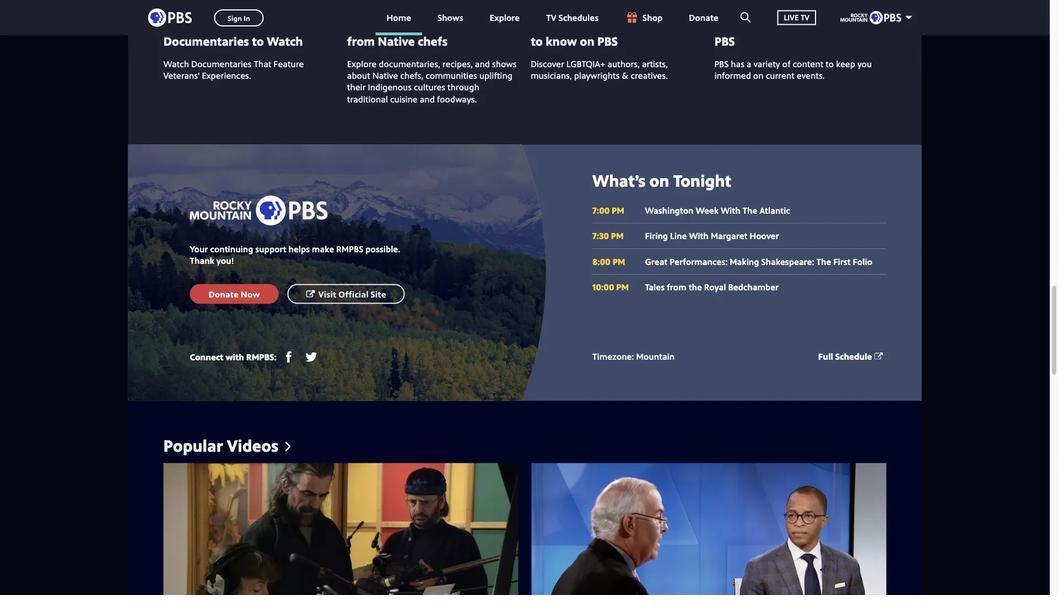 Task type: vqa. For each thing, say whether or not it's contained in the screenshot.
SHOP link at the right of the page
yes



Task type: describe. For each thing, give the bounding box(es) containing it.
helps
[[288, 243, 310, 255]]

washington week with the atlantic
[[645, 205, 790, 217]]

that
[[254, 58, 271, 70]]

great
[[645, 256, 668, 268]]

recipes,
[[442, 58, 473, 70]]

schedule
[[835, 351, 872, 362]]

pm for 7:30 pm
[[611, 230, 624, 242]]

voices
[[666, 17, 701, 33]]

first
[[833, 256, 851, 268]]

shows
[[492, 58, 517, 70]]

their
[[347, 81, 366, 93]]

making
[[730, 256, 759, 268]]

pbs image
[[148, 5, 192, 30]]

to inside veteran's day: history and documentaries to watch
[[252, 33, 264, 49]]

8:00 pm
[[592, 256, 625, 268]]

what's on tonight
[[592, 169, 731, 192]]

shop link
[[614, 0, 674, 35]]

keep
[[836, 58, 855, 70]]

8:00
[[592, 256, 611, 268]]

content
[[793, 58, 823, 70]]

foods
[[479, 17, 511, 33]]

timezone:
[[592, 351, 634, 362]]

great performances: making shakespeare: the first folio
[[645, 256, 872, 268]]

lgbtqia+ creatives and voices to know on pbs link
[[531, 17, 701, 49]]

home
[[387, 11, 411, 23]]

with for the
[[721, 205, 740, 217]]

from inside indigenous cuisine and foods from native chefs
[[347, 33, 375, 49]]

discover
[[531, 58, 564, 70]]

tales
[[645, 281, 665, 293]]

and inside veteran's day: history and documentaries to watch
[[291, 17, 312, 33]]

firing
[[645, 230, 668, 242]]

documentaries inside watch documentaries that feature veterans' experiences.
[[191, 58, 252, 70]]

cuisine inside explore documentaries, recipes, and shows about native chefs, communities uplifting their indigenous cultures through traditional cuisine and foodways.
[[390, 93, 418, 105]]

continuing coverage from pbs link
[[714, 17, 865, 49]]

about
[[347, 70, 370, 82]]

authors,
[[607, 58, 640, 70]]

to inside "pbs has a variety of content to keep you informed on current events."
[[826, 58, 834, 70]]

indigenous inside indigenous cuisine and foods from native chefs
[[347, 17, 410, 33]]

pbs inside continuing coverage from pbs
[[714, 33, 735, 49]]

thank
[[190, 255, 214, 267]]

live tv
[[784, 12, 810, 23]]

native inside indigenous cuisine and foods from native chefs
[[378, 33, 415, 49]]

native inside explore documentaries, recipes, and shows about native chefs, communities uplifting their indigenous cultures through traditional cuisine and foodways.
[[372, 70, 398, 82]]

support
[[255, 243, 286, 255]]

full schedule
[[818, 351, 872, 362]]

chefs,
[[400, 70, 423, 82]]

shows link
[[427, 0, 474, 35]]

indigenous cuisine and foods from native chefs link
[[347, 17, 511, 49]]

informed
[[714, 70, 751, 82]]

foodways.
[[437, 93, 477, 105]]

&
[[622, 70, 628, 82]]

connect with rmpbs on twitter (opens in new window) image
[[306, 352, 317, 363]]

0 vertical spatial rmpbs image
[[840, 11, 901, 24]]

donate
[[689, 11, 718, 23]]

performances:
[[670, 256, 728, 268]]

connect with rmpbs:
[[190, 351, 277, 363]]

feature
[[274, 58, 304, 70]]

1 horizontal spatial tv
[[801, 12, 810, 23]]

what's
[[592, 169, 645, 192]]

and left shows
[[475, 58, 490, 70]]

live
[[784, 12, 799, 23]]

to inside lgbtqia+ creatives and voices to know on pbs
[[531, 33, 543, 49]]

day:
[[219, 17, 244, 33]]

cuisine inside indigenous cuisine and foods from native chefs
[[413, 17, 452, 33]]

connect with rmpbs on facebook (opens in new window) image
[[283, 352, 295, 363]]

search image
[[740, 12, 751, 23]]

full schedule link
[[818, 351, 886, 363]]

full
[[818, 351, 833, 362]]

lgbtqia+ creatives and voices to know on pbs
[[531, 17, 701, 49]]

events.
[[797, 70, 825, 82]]

and down chefs,
[[420, 93, 435, 105]]

shop
[[643, 11, 663, 23]]

indigenous cuisine and foods from native chefs
[[347, 17, 511, 49]]

lgbtqia+ inside lgbtqia+ creatives and voices to know on pbs
[[531, 17, 586, 33]]

your
[[190, 243, 208, 255]]

uplifting
[[479, 70, 512, 82]]

atlantic
[[760, 205, 790, 217]]

video thumbnail: now and then – the last beatles song (short film) now and then – the last beatles song (short film) image
[[163, 463, 518, 595]]

with for margaret
[[689, 230, 709, 242]]

tv schedules
[[546, 11, 599, 23]]

explore documentaries, recipes, and shows about native chefs, communities uplifting their indigenous cultures through traditional cuisine and foodways.
[[347, 58, 517, 105]]

timezone: mountain
[[592, 351, 675, 362]]

video thumbnail: pbs newshour brooks and capehart on takeaways from the 2023 elections image
[[532, 463, 886, 595]]

indigenous inside explore documentaries, recipes, and shows about native chefs, communities uplifting their indigenous cultures through traditional cuisine and foodways.
[[368, 81, 412, 93]]

creatives
[[589, 17, 639, 33]]

pbs inside "pbs has a variety of content to keep you informed on current events."
[[714, 58, 729, 70]]

line
[[670, 230, 687, 242]]

veterans'
[[163, 70, 200, 82]]

pbs inside lgbtqia+ creatives and voices to know on pbs
[[597, 33, 618, 49]]

and inside lgbtqia+ creatives and voices to know on pbs
[[642, 17, 664, 33]]

watch inside watch documentaries that feature veterans' experiences.
[[163, 58, 189, 70]]

10:00 pm
[[592, 281, 629, 293]]

make
[[312, 243, 334, 255]]

rmpbs:
[[246, 351, 277, 363]]

popular videos link
[[163, 434, 291, 457]]

shakespeare:
[[761, 256, 814, 268]]



Task type: locate. For each thing, give the bounding box(es) containing it.
variety
[[754, 58, 780, 70]]

native
[[378, 33, 415, 49], [372, 70, 398, 82]]

and left foods
[[455, 17, 476, 33]]

on inside "pbs has a variety of content to keep you informed on current events."
[[753, 70, 764, 82]]

watch inside veteran's day: history and documentaries to watch
[[267, 33, 303, 49]]

pbs up authors,
[[597, 33, 618, 49]]

cuisine
[[413, 17, 452, 33], [390, 93, 418, 105]]

from up about
[[347, 33, 375, 49]]

cultures
[[414, 81, 445, 93]]

rmpbs image
[[840, 11, 901, 24], [190, 196, 328, 226]]

pm for 7:00 pm
[[612, 205, 624, 217]]

know
[[546, 33, 577, 49]]

1 vertical spatial native
[[372, 70, 398, 82]]

and
[[291, 17, 312, 33], [455, 17, 476, 33], [642, 17, 664, 33], [475, 58, 490, 70], [420, 93, 435, 105]]

1 vertical spatial rmpbs image
[[190, 196, 328, 226]]

on
[[580, 33, 594, 49], [753, 70, 764, 82], [649, 169, 669, 192]]

discover lgbtqia+ authors, artists, musicians, playwrights & creatives.
[[531, 58, 668, 82]]

has
[[731, 58, 744, 70]]

1 vertical spatial with
[[689, 230, 709, 242]]

7:00
[[592, 205, 610, 217]]

hoover
[[750, 230, 779, 242]]

tv up the know
[[546, 11, 556, 23]]

native left chefs,
[[372, 70, 398, 82]]

with right week
[[721, 205, 740, 217]]

and right history
[[291, 17, 312, 33]]

of
[[782, 58, 791, 70]]

week
[[696, 205, 719, 217]]

to left the know
[[531, 33, 543, 49]]

popular videos
[[163, 434, 279, 457]]

1 vertical spatial from
[[667, 281, 687, 293]]

possible.
[[366, 243, 400, 255]]

2 horizontal spatial to
[[826, 58, 834, 70]]

folio
[[853, 256, 872, 268]]

and left voices
[[642, 17, 664, 33]]

on inside lgbtqia+ creatives and voices to know on pbs
[[580, 33, 594, 49]]

1 horizontal spatial from
[[667, 281, 687, 293]]

documentaries up watch documentaries that feature veterans' experiences.
[[163, 33, 249, 49]]

lgbtqia+ inside the discover lgbtqia+ authors, artists, musicians, playwrights & creatives.
[[566, 58, 605, 70]]

the
[[743, 205, 757, 217], [816, 256, 831, 268]]

explore up shows
[[490, 11, 520, 23]]

through
[[448, 81, 479, 93]]

pbs left has
[[714, 58, 729, 70]]

pbs up has
[[714, 33, 735, 49]]

tv
[[546, 11, 556, 23], [801, 12, 810, 23]]

indigenous up documentaries,
[[347, 17, 410, 33]]

1 vertical spatial documentaries
[[191, 58, 252, 70]]

connect
[[190, 351, 223, 363]]

0 vertical spatial lgbtqia+
[[531, 17, 586, 33]]

7:00 pm
[[592, 205, 624, 217]]

1 horizontal spatial rmpbs image
[[840, 11, 901, 24]]

to left keep
[[826, 58, 834, 70]]

0 vertical spatial the
[[743, 205, 757, 217]]

documentaries
[[163, 33, 249, 49], [191, 58, 252, 70]]

you
[[857, 58, 872, 70]]

veteran's day: history and documentaries to watch
[[163, 17, 312, 49]]

documentaries inside veteran's day: history and documentaries to watch
[[163, 33, 249, 49]]

pm right 10:00
[[616, 281, 629, 293]]

explore for explore
[[490, 11, 520, 23]]

tv schedules link
[[535, 0, 610, 35]]

you!
[[217, 255, 234, 267]]

native down home
[[378, 33, 415, 49]]

margaret
[[711, 230, 748, 242]]

0 vertical spatial explore
[[490, 11, 520, 23]]

on up washington
[[649, 169, 669, 192]]

2 horizontal spatial on
[[753, 70, 764, 82]]

washington
[[645, 205, 694, 217]]

the left first
[[816, 256, 831, 268]]

rmpbs image up 'you'
[[840, 11, 901, 24]]

0 horizontal spatial explore
[[347, 58, 377, 70]]

0 vertical spatial with
[[721, 205, 740, 217]]

home link
[[376, 0, 422, 35]]

1 horizontal spatial with
[[721, 205, 740, 217]]

1 horizontal spatial on
[[649, 169, 669, 192]]

on right a
[[753, 70, 764, 82]]

creatives.
[[631, 70, 668, 82]]

watch down veteran's
[[163, 58, 189, 70]]

pm for 10:00 pm
[[616, 281, 629, 293]]

explore for explore documentaries, recipes, and shows about native chefs, communities uplifting their indigenous cultures through traditional cuisine and foodways.
[[347, 58, 377, 70]]

rmpbs
[[336, 243, 363, 255]]

explore inside explore documentaries, recipes, and shows about native chefs, communities uplifting their indigenous cultures through traditional cuisine and foodways.
[[347, 58, 377, 70]]

0 horizontal spatial the
[[743, 205, 757, 217]]

communities
[[426, 70, 477, 82]]

artists,
[[642, 58, 668, 70]]

firing line with margaret hoover
[[645, 230, 779, 242]]

pbs
[[597, 33, 618, 49], [714, 33, 735, 49], [714, 58, 729, 70]]

on down schedules
[[580, 33, 594, 49]]

your continuing support helps make rmpbs possible. thank you!
[[190, 243, 400, 267]]

veteran's
[[163, 17, 216, 33]]

documentaries down veteran's day: history and documentaries to watch
[[191, 58, 252, 70]]

10:00
[[592, 281, 614, 293]]

pm for 8:00 pm
[[613, 256, 625, 268]]

1 horizontal spatial watch
[[267, 33, 303, 49]]

playwrights
[[574, 70, 620, 82]]

watch documentaries that feature veterans' experiences.
[[163, 58, 304, 82]]

explore link
[[479, 0, 531, 35]]

veteran's day: history and documentaries to watch link
[[163, 17, 312, 49]]

0 vertical spatial documentaries
[[163, 33, 249, 49]]

tv right live at the right of the page
[[801, 12, 810, 23]]

experiences.
[[202, 70, 251, 82]]

2 vertical spatial on
[[649, 169, 669, 192]]

0 vertical spatial watch
[[267, 33, 303, 49]]

1 vertical spatial the
[[816, 256, 831, 268]]

schedules
[[559, 11, 599, 23]]

indigenous down documentaries,
[[368, 81, 412, 93]]

1 vertical spatial watch
[[163, 58, 189, 70]]

watch
[[267, 33, 303, 49], [163, 58, 189, 70]]

0 horizontal spatial rmpbs image
[[190, 196, 328, 226]]

0 vertical spatial cuisine
[[413, 17, 452, 33]]

popular
[[163, 434, 223, 457]]

rmpbs image up "support"
[[190, 196, 328, 226]]

1 vertical spatial explore
[[347, 58, 377, 70]]

with
[[721, 205, 740, 217], [689, 230, 709, 242]]

the left atlantic
[[743, 205, 757, 217]]

1 vertical spatial lgbtqia+
[[566, 58, 605, 70]]

tonight
[[673, 169, 731, 192]]

indigenous
[[347, 17, 410, 33], [368, 81, 412, 93]]

to
[[252, 33, 264, 49], [531, 33, 543, 49], [826, 58, 834, 70]]

videos
[[227, 434, 279, 457]]

0 vertical spatial indigenous
[[347, 17, 410, 33]]

coverage
[[780, 17, 833, 33]]

pm right 8:00 on the top right of page
[[613, 256, 625, 268]]

1 vertical spatial cuisine
[[390, 93, 418, 105]]

0 horizontal spatial on
[[580, 33, 594, 49]]

lgbtqia+ down the know
[[566, 58, 605, 70]]

lgbtqia+ up discover
[[531, 17, 586, 33]]

watch up feature
[[267, 33, 303, 49]]

0 horizontal spatial to
[[252, 33, 264, 49]]

0 horizontal spatial tv
[[546, 11, 556, 23]]

history
[[247, 17, 288, 33]]

pm
[[612, 205, 624, 217], [611, 230, 624, 242], [613, 256, 625, 268], [616, 281, 629, 293]]

1 horizontal spatial the
[[816, 256, 831, 268]]

explore up their
[[347, 58, 377, 70]]

1 vertical spatial on
[[753, 70, 764, 82]]

live tv link
[[766, 0, 827, 35]]

lgbtqia+
[[531, 17, 586, 33], [566, 58, 605, 70]]

donate link
[[678, 0, 729, 35]]

and inside indigenous cuisine and foods from native chefs
[[455, 17, 476, 33]]

continuing
[[714, 17, 777, 33]]

traditional
[[347, 93, 388, 105]]

shows
[[438, 11, 463, 23]]

0 vertical spatial from
[[347, 33, 375, 49]]

from left the
[[667, 281, 687, 293]]

the
[[689, 281, 702, 293]]

documentaries,
[[379, 58, 440, 70]]

continuing
[[210, 243, 253, 255]]

0 horizontal spatial watch
[[163, 58, 189, 70]]

1 vertical spatial indigenous
[[368, 81, 412, 93]]

1 horizontal spatial explore
[[490, 11, 520, 23]]

pm right 7:00
[[612, 205, 624, 217]]

tales from the royal bedchamber
[[645, 281, 779, 293]]

0 horizontal spatial with
[[689, 230, 709, 242]]

to up that
[[252, 33, 264, 49]]

chefs
[[418, 33, 448, 49]]

explore
[[490, 11, 520, 23], [347, 58, 377, 70]]

7:30
[[592, 230, 609, 242]]

0 vertical spatial on
[[580, 33, 594, 49]]

with
[[226, 351, 244, 363]]

0 vertical spatial native
[[378, 33, 415, 49]]

from
[[836, 17, 865, 33]]

bedchamber
[[728, 281, 779, 293]]

7:30 pm
[[592, 230, 624, 242]]

1 horizontal spatial to
[[531, 33, 543, 49]]

with right line
[[689, 230, 709, 242]]

from
[[347, 33, 375, 49], [667, 281, 687, 293]]

0 horizontal spatial from
[[347, 33, 375, 49]]

pm right 7:30
[[611, 230, 624, 242]]

current
[[766, 70, 795, 82]]



